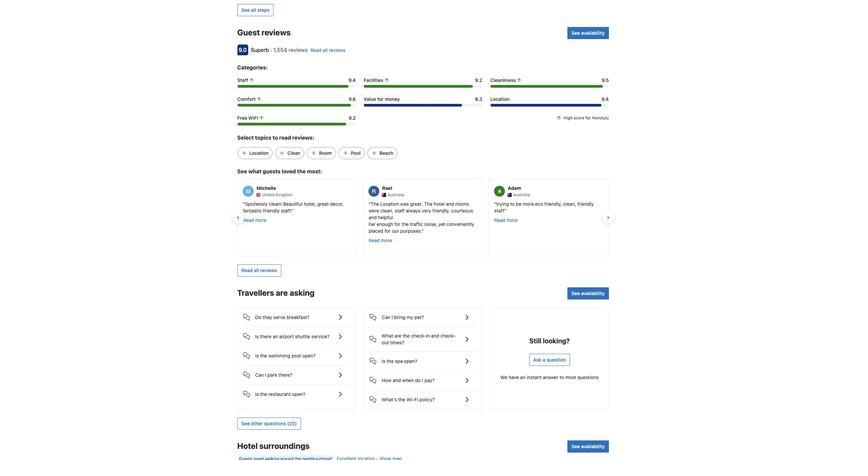 Task type: describe. For each thing, give the bounding box(es) containing it.
0 horizontal spatial location
[[249, 150, 269, 156]]

" spotlessly clean! beautiful hotel, great decor, fantastic friendly staff.
[[243, 201, 344, 214]]

guest reviews
[[237, 28, 291, 37]]

facilities
[[364, 77, 383, 83]]

beautiful
[[283, 201, 302, 207]]

see availability button for hotel surroundings
[[567, 441, 609, 453]]

friendly, inside " trying to be more eco friendly, clean, friendly staff
[[544, 201, 562, 207]]

australia for adam
[[513, 192, 530, 197]]

are for the
[[394, 333, 401, 339]]

shuttle
[[295, 334, 310, 340]]

to for topics
[[273, 135, 278, 141]]

9.2 for free wifi
[[349, 115, 356, 121]]

swimming
[[268, 353, 290, 359]]

out
[[382, 340, 389, 346]]

9.6
[[349, 96, 356, 102]]

they
[[263, 315, 272, 320]]

can for can i park there?
[[255, 372, 264, 378]]

instant
[[527, 375, 542, 380]]

read all reviews inside button
[[241, 268, 277, 273]]

my
[[407, 315, 413, 320]]

more for the location was great. the hotel and rooms were clean, staff always very friendly, courteous and helpful. far enough for the traffic noise, yet conveniently placed for our purposes.
[[381, 238, 392, 243]]

value for money
[[364, 96, 400, 102]]

do
[[255, 315, 261, 320]]

ask
[[533, 357, 541, 363]]

decor,
[[330, 201, 344, 207]]

9.4 for staff
[[348, 77, 356, 83]]

pool
[[351, 150, 361, 156]]

see all steps button
[[237, 4, 274, 16]]

courteous
[[451, 208, 473, 214]]

is for is the restaurant open?
[[255, 392, 259, 397]]

for right value
[[377, 96, 384, 102]]

the right loved
[[297, 169, 306, 175]]

what's the wi-fi policy?
[[382, 397, 435, 403]]

kingdom
[[276, 192, 293, 197]]

loved
[[282, 169, 296, 175]]

united kingdom image
[[256, 193, 261, 197]]

2 check- from the left
[[441, 333, 456, 339]]

be
[[516, 201, 521, 207]]

is for is the swimming pool open?
[[255, 353, 259, 359]]

were
[[369, 208, 379, 214]]

spotlessly
[[245, 201, 268, 207]]

high score for honolulu
[[564, 116, 609, 121]]

what
[[382, 333, 393, 339]]

staff inside " trying to be more eco friendly, clean, friendly staff
[[494, 208, 504, 214]]

(20)
[[287, 421, 297, 427]]

beach
[[379, 150, 393, 156]]

what are the check-in and check- out times?
[[382, 333, 456, 346]]

noise,
[[424, 221, 437, 227]]

what
[[248, 169, 261, 175]]

select
[[237, 135, 254, 141]]

pet?
[[414, 315, 424, 320]]

comfort
[[237, 96, 256, 102]]

friendly, inside " the location was great. the hotel and rooms were clean, staff always very friendly, courteous and helpful. far enough for the traffic noise, yet conveniently placed for our purposes.
[[432, 208, 450, 214]]

free wifi 9.2 meter
[[237, 123, 356, 126]]

staff
[[237, 77, 248, 83]]

always
[[406, 208, 420, 214]]

" for spotlessly
[[243, 201, 245, 207]]

there?
[[278, 372, 292, 378]]

michelle
[[256, 185, 276, 191]]

2 vertical spatial to
[[560, 375, 564, 380]]

hotel
[[237, 442, 258, 451]]

how
[[382, 378, 391, 384]]

still
[[529, 337, 541, 345]]

see availability for travellers are asking
[[571, 291, 605, 296]]

rated superb element
[[251, 47, 269, 53]]

trying
[[496, 201, 509, 207]]

serve
[[273, 315, 285, 320]]

clean!
[[269, 201, 282, 207]]

staff.
[[281, 208, 291, 214]]

" for trying
[[494, 201, 496, 207]]

comfort 9.6 meter
[[237, 104, 356, 107]]

a
[[543, 357, 545, 363]]

the left wi-
[[398, 397, 405, 403]]

hotel surroundings
[[237, 442, 310, 451]]

bring
[[394, 315, 405, 320]]

read for " spotlessly clean! beautiful hotel, great decor, fantastic friendly staff.
[[243, 217, 254, 223]]

is there an airport shuttle service?
[[255, 334, 329, 340]]

airport
[[279, 334, 294, 340]]

conveniently
[[447, 221, 474, 227]]

answer
[[543, 375, 558, 380]]

to for trying
[[510, 201, 515, 207]]

0 vertical spatial location
[[490, 96, 509, 102]]

open? for is the spa open?
[[404, 359, 417, 364]]

see availability for hotel surroundings
[[571, 444, 605, 450]]

clean, inside " the location was great. the hotel and rooms were clean, staff always very friendly, courteous and helpful. far enough for the traffic noise, yet conveniently placed for our purposes.
[[380, 208, 393, 214]]

staff inside " the location was great. the hotel and rooms were clean, staff always very friendly, courteous and helpful. far enough for the traffic noise, yet conveniently placed for our purposes.
[[395, 208, 405, 214]]

there
[[260, 334, 271, 340]]

read more for " the location was great. the hotel and rooms were clean, staff always very friendly, courteous and helpful. far enough for the traffic noise, yet conveniently placed for our purposes.
[[369, 238, 392, 243]]

australia image
[[508, 193, 512, 197]]

open? for is the restaurant open?
[[292, 392, 305, 397]]

are for asking
[[276, 288, 288, 298]]

friendly for clean,
[[577, 201, 594, 207]]

most:
[[307, 169, 322, 175]]

when
[[402, 378, 414, 384]]

cleanliness
[[490, 77, 516, 83]]

" for was
[[421, 228, 424, 234]]

was
[[400, 201, 409, 207]]

see for the 'see other questions (20)' button
[[241, 421, 250, 427]]

travellers are asking
[[237, 288, 315, 298]]

can i bring my pet? button
[[370, 308, 476, 322]]

clean, inside " trying to be more eco friendly, clean, friendly staff
[[563, 201, 576, 207]]

" for the
[[369, 201, 371, 207]]

policy?
[[419, 397, 435, 403]]

·
[[270, 47, 272, 53]]

fantastic
[[243, 208, 262, 214]]

is the spa open?
[[382, 359, 417, 364]]

1 the from the left
[[371, 201, 379, 207]]

read all reviews button
[[237, 265, 281, 277]]

reviews inside button
[[260, 268, 277, 273]]

reviews:
[[292, 135, 314, 141]]

spa
[[395, 359, 403, 364]]

most
[[565, 375, 576, 380]]

do they serve breakfast? button
[[243, 308, 350, 322]]

have
[[509, 375, 519, 380]]

guest reviews element
[[237, 27, 565, 38]]

see availability for guest reviews
[[571, 30, 605, 36]]

clean
[[287, 150, 300, 156]]

our
[[392, 228, 399, 234]]



Task type: vqa. For each thing, say whether or not it's contained in the screenshot.
the 10 inside the 10 checkbox
no



Task type: locate. For each thing, give the bounding box(es) containing it.
2 horizontal spatial "
[[504, 208, 506, 214]]

rooms
[[455, 201, 469, 207]]

1 horizontal spatial the
[[424, 201, 432, 207]]

open? right pool
[[302, 353, 316, 359]]

" for beautiful
[[291, 208, 293, 214]]

open? inside button
[[404, 359, 417, 364]]

open? inside "button"
[[292, 392, 305, 397]]

is the spa open? button
[[370, 352, 476, 366]]

and right how
[[393, 378, 401, 384]]

0 horizontal spatial clean,
[[380, 208, 393, 214]]

the
[[371, 201, 379, 207], [424, 201, 432, 207]]

read more button for " the location was great. the hotel and rooms were clean, staff always very friendly, courteous and helpful. far enough for the traffic noise, yet conveniently placed for our purposes.
[[369, 237, 392, 244]]

the inside what are the check-in and check- out times?
[[403, 333, 410, 339]]

select topics to read reviews:
[[237, 135, 314, 141]]

the left restaurant
[[260, 392, 267, 397]]

all for the see all steps button
[[251, 7, 256, 13]]

1 vertical spatial all
[[323, 47, 328, 53]]

0 horizontal spatial i
[[265, 372, 266, 378]]

to left most
[[560, 375, 564, 380]]

2 horizontal spatial to
[[560, 375, 564, 380]]

0 vertical spatial clean,
[[563, 201, 576, 207]]

see all steps
[[241, 7, 270, 13]]

the
[[297, 169, 306, 175], [402, 221, 409, 227], [403, 333, 410, 339], [260, 353, 267, 359], [387, 359, 394, 364], [260, 392, 267, 397], [398, 397, 405, 403]]

an right have
[[520, 375, 525, 380]]

0 horizontal spatial australia
[[388, 192, 404, 197]]

are left "asking"
[[276, 288, 288, 298]]

more
[[523, 201, 534, 207], [255, 217, 266, 223], [507, 217, 518, 223], [381, 238, 392, 243]]

0 horizontal spatial 9.2
[[349, 115, 356, 121]]

read all reviews
[[310, 47, 345, 53], [241, 268, 277, 273]]

see
[[241, 7, 250, 13], [571, 30, 580, 36], [237, 169, 247, 175], [571, 291, 580, 296], [241, 421, 250, 427], [571, 444, 580, 450]]

9.4 down 9.5
[[602, 96, 609, 102]]

all
[[251, 7, 256, 13], [323, 47, 328, 53], [254, 268, 259, 273]]

0 vertical spatial 9.2
[[475, 77, 482, 83]]

fi
[[414, 397, 418, 403]]

surroundings
[[259, 442, 310, 451]]

enough
[[377, 221, 393, 227]]

to left be
[[510, 201, 515, 207]]

more down be
[[507, 217, 518, 223]]

see availability button for travellers are asking
[[567, 288, 609, 300]]

great.
[[410, 201, 423, 207]]

availability for hotel surroundings
[[581, 444, 605, 450]]

location inside " the location was great. the hotel and rooms were clean, staff always very friendly, courteous and helpful. far enough for the traffic noise, yet conveniently placed for our purposes.
[[380, 201, 399, 207]]

is
[[255, 334, 259, 340], [255, 353, 259, 359], [382, 359, 385, 364], [255, 392, 259, 397]]

an for instant
[[520, 375, 525, 380]]

what are the check-in and check- out times? button
[[370, 327, 476, 346]]

1 staff from the left
[[395, 208, 405, 214]]

is inside "button"
[[255, 392, 259, 397]]

0 vertical spatial availability
[[581, 30, 605, 36]]

0 vertical spatial to
[[273, 135, 278, 141]]

for right score
[[585, 116, 591, 121]]

read inside read all reviews button
[[241, 268, 253, 273]]

purposes.
[[400, 228, 421, 234]]

superb
[[251, 47, 269, 53]]

availability for travellers are asking
[[581, 291, 605, 296]]

is left 'there'
[[255, 334, 259, 340]]

how and when do i pay? button
[[370, 371, 476, 385]]

can for can i bring my pet?
[[382, 315, 390, 320]]

united kingdom
[[262, 192, 293, 197]]

1 availability from the top
[[581, 30, 605, 36]]

9.4 up '9.6'
[[348, 77, 356, 83]]

1 vertical spatial friendly,
[[432, 208, 450, 214]]

2 vertical spatial location
[[380, 201, 399, 207]]

read more button for " spotlessly clean! beautiful hotel, great decor, fantastic friendly staff.
[[243, 217, 266, 224]]

is inside button
[[255, 353, 259, 359]]

friendly for fantastic
[[263, 208, 280, 214]]

australia down rael
[[388, 192, 404, 197]]

clean, right eco
[[563, 201, 576, 207]]

free wifi
[[237, 115, 258, 121]]

9.2
[[475, 77, 482, 83], [349, 115, 356, 121]]

do they serve breakfast?
[[255, 315, 309, 320]]

1 vertical spatial questions
[[264, 421, 286, 427]]

can i bring my pet?
[[382, 315, 424, 320]]

9.2 down '9.6'
[[349, 115, 356, 121]]

open? inside button
[[302, 353, 316, 359]]

friendly, down hotel at the right top
[[432, 208, 450, 214]]

1 vertical spatial are
[[394, 333, 401, 339]]

see for the see all steps button
[[241, 7, 250, 13]]

friendly
[[577, 201, 594, 207], [263, 208, 280, 214]]

and up far
[[369, 215, 377, 220]]

2 horizontal spatial read more button
[[494, 217, 518, 224]]

1 vertical spatial can
[[255, 372, 264, 378]]

see other questions (20) button
[[237, 418, 301, 430]]

staff 9.4 meter
[[237, 85, 356, 88]]

yet
[[439, 221, 445, 227]]

read more for " trying to be more eco friendly, clean, friendly staff
[[494, 217, 518, 223]]

1 vertical spatial see availability
[[571, 291, 605, 296]]

1 horizontal spatial read more button
[[369, 237, 392, 244]]

check- right the 'in'
[[441, 333, 456, 339]]

0 horizontal spatial the
[[371, 201, 379, 207]]

all for read all reviews button
[[254, 268, 259, 273]]

1 horizontal spatial "
[[369, 201, 371, 207]]

more down fantastic at the left
[[255, 217, 266, 223]]

" down the 'trying'
[[504, 208, 506, 214]]

0 vertical spatial all
[[251, 7, 256, 13]]

" left be
[[494, 201, 496, 207]]

friendly,
[[544, 201, 562, 207], [432, 208, 450, 214]]

location 9.4 meter
[[490, 104, 609, 107]]

free
[[237, 115, 247, 121]]

restaurant
[[268, 392, 291, 397]]

0 horizontal spatial friendly,
[[432, 208, 450, 214]]

guest
[[237, 28, 260, 37]]

topics
[[255, 135, 271, 141]]

is the swimming pool open? button
[[243, 347, 350, 360]]

the up purposes.
[[402, 221, 409, 227]]

" up were
[[369, 201, 371, 207]]

1 " from the left
[[243, 201, 245, 207]]

1 horizontal spatial staff
[[494, 208, 504, 214]]

0 vertical spatial friendly
[[577, 201, 594, 207]]

1 horizontal spatial i
[[392, 315, 393, 320]]

9.4 for location
[[602, 96, 609, 102]]

what's the wi-fi policy? button
[[370, 391, 476, 404]]

0 horizontal spatial questions
[[264, 421, 286, 427]]

read more button down placed
[[369, 237, 392, 244]]

staff down the 'trying'
[[494, 208, 504, 214]]

an for airport
[[273, 334, 278, 340]]

the up were
[[371, 201, 379, 207]]

pay?
[[424, 378, 435, 384]]

2 the from the left
[[424, 201, 432, 207]]

read for " trying to be more eco friendly, clean, friendly staff
[[494, 217, 505, 223]]

is for is the spa open?
[[382, 359, 385, 364]]

read more down fantastic at the left
[[243, 217, 266, 223]]

location down australia image
[[380, 201, 399, 207]]

can left bring
[[382, 315, 390, 320]]

hotel,
[[304, 201, 316, 207]]

2 horizontal spatial location
[[490, 96, 509, 102]]

" inside "" spotlessly clean! beautiful hotel, great decor, fantastic friendly staff."
[[243, 201, 245, 207]]

0 horizontal spatial staff
[[395, 208, 405, 214]]

questions inside button
[[264, 421, 286, 427]]

1 horizontal spatial read all reviews
[[310, 47, 345, 53]]

0 horizontal spatial read all reviews
[[241, 268, 277, 273]]

i left bring
[[392, 315, 393, 320]]

travellers
[[237, 288, 274, 298]]

9.5
[[602, 77, 609, 83]]

2 horizontal spatial read more
[[494, 217, 518, 223]]

0 horizontal spatial 9.4
[[348, 77, 356, 83]]

is there an airport shuttle service? button
[[243, 327, 350, 341]]

read more down placed
[[369, 238, 392, 243]]

read more for " spotlessly clean! beautiful hotel, great decor, fantastic friendly staff.
[[243, 217, 266, 223]]

i for bring
[[392, 315, 393, 320]]

more inside " trying to be more eco friendly, clean, friendly staff
[[523, 201, 534, 207]]

wi-
[[407, 397, 414, 403]]

can i park there?
[[255, 372, 292, 378]]

australia for rael
[[388, 192, 404, 197]]

0 vertical spatial are
[[276, 288, 288, 298]]

8.3
[[475, 96, 482, 102]]

0 horizontal spatial to
[[273, 135, 278, 141]]

1 horizontal spatial are
[[394, 333, 401, 339]]

see for see availability button corresponding to guest reviews
[[571, 30, 580, 36]]

are
[[276, 288, 288, 298], [394, 333, 401, 339]]

this is a carousel with rotating slides. it displays featured reviews of the property. use next and previous buttons to navigate. region
[[232, 177, 614, 259]]

" down traffic
[[421, 228, 424, 234]]

9.2 for facilities
[[475, 77, 482, 83]]

review categories element
[[237, 64, 268, 72]]

to left read
[[273, 135, 278, 141]]

0 vertical spatial see availability
[[571, 30, 605, 36]]

1 horizontal spatial check-
[[441, 333, 456, 339]]

i for park
[[265, 372, 266, 378]]

australia image
[[382, 193, 386, 197]]

0 vertical spatial friendly,
[[544, 201, 562, 207]]

looking?
[[543, 337, 570, 345]]

2 see availability from the top
[[571, 291, 605, 296]]

2 see availability button from the top
[[567, 288, 609, 300]]

2 availability from the top
[[581, 291, 605, 296]]

times?
[[390, 340, 404, 346]]

0 vertical spatial see availability button
[[567, 27, 609, 39]]

steps
[[257, 7, 270, 13]]

2 vertical spatial see availability
[[571, 444, 605, 450]]

" up fantastic at the left
[[243, 201, 245, 207]]

friendly inside "" spotlessly clean! beautiful hotel, great decor, fantastic friendly staff."
[[263, 208, 280, 214]]

0 horizontal spatial an
[[273, 334, 278, 340]]

are up times?
[[394, 333, 401, 339]]

wifi
[[248, 115, 258, 121]]

3 " from the left
[[494, 201, 496, 207]]

1 horizontal spatial can
[[382, 315, 390, 320]]

1 vertical spatial availability
[[581, 291, 605, 296]]

friendly, right eco
[[544, 201, 562, 207]]

open? right spa
[[404, 359, 417, 364]]

to inside " trying to be more eco friendly, clean, friendly staff
[[510, 201, 515, 207]]

traffic
[[410, 221, 423, 227]]

is left swimming
[[255, 353, 259, 359]]

australia
[[388, 192, 404, 197], [513, 192, 530, 197]]

question
[[547, 357, 566, 363]]

see other questions (20)
[[241, 421, 297, 427]]

0 vertical spatial an
[[273, 334, 278, 340]]

1 vertical spatial to
[[510, 201, 515, 207]]

2 vertical spatial all
[[254, 268, 259, 273]]

see what guests loved the most:
[[237, 169, 322, 175]]

australia up be
[[513, 192, 530, 197]]

0 vertical spatial 9.4
[[348, 77, 356, 83]]

2 vertical spatial see availability button
[[567, 441, 609, 453]]

the left spa
[[387, 359, 394, 364]]

1 horizontal spatial clean,
[[563, 201, 576, 207]]

facilities 9.2 meter
[[364, 85, 482, 88]]

we
[[500, 375, 507, 380]]

is the restaurant open?
[[255, 392, 305, 397]]

1 horizontal spatial friendly,
[[544, 201, 562, 207]]

1 horizontal spatial "
[[421, 228, 424, 234]]

0 horizontal spatial "
[[243, 201, 245, 207]]

" trying to be more eco friendly, clean, friendly staff
[[494, 201, 594, 214]]

staff down "was"
[[395, 208, 405, 214]]

see for travellers are asking see availability button
[[571, 291, 580, 296]]

an inside is there an airport shuttle service? button
[[273, 334, 278, 340]]

and right hotel at the right top
[[446, 201, 454, 207]]

high
[[564, 116, 572, 121]]

more down our
[[381, 238, 392, 243]]

cleanliness 9.5 meter
[[490, 85, 609, 88]]

questions right most
[[577, 375, 599, 380]]

0 horizontal spatial read more button
[[243, 217, 266, 224]]

1 vertical spatial see availability button
[[567, 288, 609, 300]]

are inside what are the check-in and check- out times?
[[394, 333, 401, 339]]

1 horizontal spatial 9.2
[[475, 77, 482, 83]]

3 availability from the top
[[581, 444, 605, 450]]

1 horizontal spatial an
[[520, 375, 525, 380]]

more for spotlessly clean! beautiful hotel, great decor, fantastic friendly staff.
[[255, 217, 266, 223]]

questions left (20)
[[264, 421, 286, 427]]

0 horizontal spatial check-
[[411, 333, 426, 339]]

1,554
[[273, 47, 287, 53]]

open? right restaurant
[[292, 392, 305, 397]]

the up 'very'
[[424, 201, 432, 207]]

an
[[273, 334, 278, 340], [520, 375, 525, 380]]

can left the "park"
[[255, 372, 264, 378]]

is for is there an airport shuttle service?
[[255, 334, 259, 340]]

1 horizontal spatial 9.4
[[602, 96, 609, 102]]

1 vertical spatial 9.2
[[349, 115, 356, 121]]

3 see availability from the top
[[571, 444, 605, 450]]

how and when do i pay?
[[382, 378, 435, 384]]

questions
[[577, 375, 599, 380], [264, 421, 286, 427]]

location down cleanliness
[[490, 96, 509, 102]]

2 australia from the left
[[513, 192, 530, 197]]

i left the "park"
[[265, 372, 266, 378]]

read more down the 'trying'
[[494, 217, 518, 223]]

very
[[422, 208, 431, 214]]

availability for guest reviews
[[581, 30, 605, 36]]

the inside "button"
[[260, 392, 267, 397]]

clean,
[[563, 201, 576, 207], [380, 208, 393, 214]]

0 horizontal spatial can
[[255, 372, 264, 378]]

read more button for " trying to be more eco friendly, clean, friendly staff
[[494, 217, 518, 224]]

read more button down fantastic at the left
[[243, 217, 266, 224]]

money
[[385, 96, 400, 102]]

9.2 up 8.3
[[475, 77, 482, 83]]

3 see availability button from the top
[[567, 441, 609, 453]]

see for see availability button associated with hotel surroundings
[[571, 444, 580, 450]]

clean, up helpful.
[[380, 208, 393, 214]]

check-
[[411, 333, 426, 339], [441, 333, 456, 339]]

guests
[[263, 169, 280, 175]]

is left spa
[[382, 359, 385, 364]]

is left restaurant
[[255, 392, 259, 397]]

and right the 'in'
[[431, 333, 439, 339]]

1 vertical spatial 9.4
[[602, 96, 609, 102]]

in
[[426, 333, 430, 339]]

" for be
[[504, 208, 506, 214]]

hotel
[[434, 201, 445, 207]]

see availability button for guest reviews
[[567, 27, 609, 39]]

1 see availability button from the top
[[567, 27, 609, 39]]

2 staff from the left
[[494, 208, 504, 214]]

more right be
[[523, 201, 534, 207]]

0 vertical spatial can
[[382, 315, 390, 320]]

" down beautiful
[[291, 208, 293, 214]]

2 horizontal spatial "
[[494, 201, 496, 207]]

location down topics
[[249, 150, 269, 156]]

1 vertical spatial an
[[520, 375, 525, 380]]

is the restaurant open? button
[[243, 385, 350, 399]]

1 horizontal spatial location
[[380, 201, 399, 207]]

1 horizontal spatial to
[[510, 201, 515, 207]]

value
[[364, 96, 376, 102]]

for up our
[[394, 221, 400, 227]]

0 vertical spatial read all reviews
[[310, 47, 345, 53]]

1 horizontal spatial questions
[[577, 375, 599, 380]]

0 horizontal spatial friendly
[[263, 208, 280, 214]]

i right do
[[422, 378, 423, 384]]

" the location was great. the hotel and rooms were clean, staff always very friendly, courteous and helpful. far enough for the traffic noise, yet conveniently placed for our purposes.
[[369, 201, 474, 234]]

2 horizontal spatial i
[[422, 378, 423, 384]]

1 australia from the left
[[388, 192, 404, 197]]

an right 'there'
[[273, 334, 278, 340]]

score
[[574, 116, 584, 121]]

1 vertical spatial location
[[249, 150, 269, 156]]

the inside button
[[387, 359, 394, 364]]

0 horizontal spatial are
[[276, 288, 288, 298]]

1 horizontal spatial australia
[[513, 192, 530, 197]]

the inside " the location was great. the hotel and rooms were clean, staff always very friendly, courteous and helpful. far enough for the traffic noise, yet conveniently placed for our purposes.
[[402, 221, 409, 227]]

1 horizontal spatial friendly
[[577, 201, 594, 207]]

friendly inside " trying to be more eco friendly, clean, friendly staff
[[577, 201, 594, 207]]

other
[[251, 421, 263, 427]]

" inside " the location was great. the hotel and rooms were clean, staff always very friendly, courteous and helpful. far enough for the traffic noise, yet conveniently placed for our purposes.
[[369, 201, 371, 207]]

more for trying to be more eco friendly, clean, friendly staff
[[507, 217, 518, 223]]

and inside what are the check-in and check- out times?
[[431, 333, 439, 339]]

1 see availability from the top
[[571, 30, 605, 36]]

1 vertical spatial clean,
[[380, 208, 393, 214]]

honolulu
[[592, 116, 609, 121]]

1 vertical spatial friendly
[[263, 208, 280, 214]]

read more button down the 'trying'
[[494, 217, 518, 224]]

" inside " trying to be more eco friendly, clean, friendly staff
[[494, 201, 496, 207]]

i inside button
[[422, 378, 423, 384]]

for down 'enough'
[[385, 228, 391, 234]]

0 horizontal spatial read more
[[243, 217, 266, 223]]

scored 9 element
[[237, 45, 248, 55]]

2 vertical spatial availability
[[581, 444, 605, 450]]

check- down pet?
[[411, 333, 426, 339]]

1 horizontal spatial read more
[[369, 238, 392, 243]]

the left swimming
[[260, 353, 267, 359]]

and inside button
[[393, 378, 401, 384]]

2 " from the left
[[369, 201, 371, 207]]

1 check- from the left
[[411, 333, 426, 339]]

0 vertical spatial questions
[[577, 375, 599, 380]]

ask a question button
[[529, 354, 570, 366]]

1 vertical spatial read all reviews
[[241, 268, 277, 273]]

0 horizontal spatial "
[[291, 208, 293, 214]]

for
[[377, 96, 384, 102], [585, 116, 591, 121], [394, 221, 400, 227], [385, 228, 391, 234]]

value for money 8.3 meter
[[364, 104, 482, 107]]

read for " the location was great. the hotel and rooms were clean, staff always very friendly, courteous and helpful. far enough for the traffic noise, yet conveniently placed for our purposes.
[[369, 238, 380, 243]]

the up times?
[[403, 333, 410, 339]]

service?
[[311, 334, 329, 340]]



